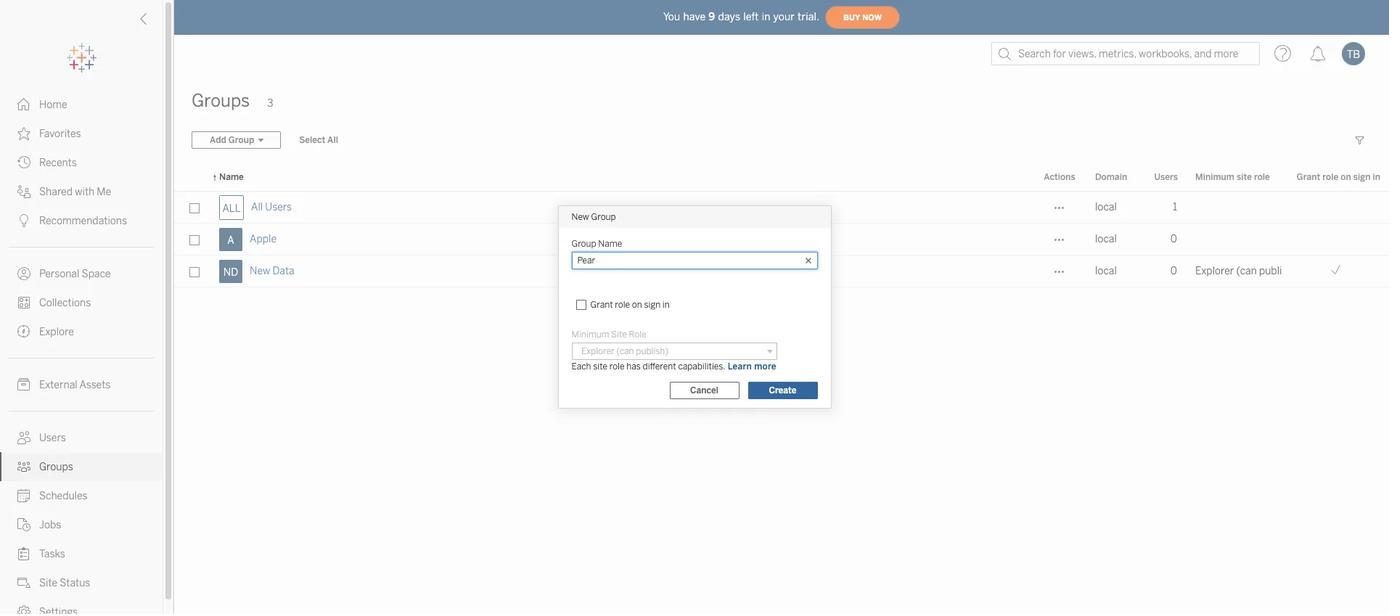 Task type: vqa. For each thing, say whether or not it's contained in the screenshot.
2nd "sep" from the bottom
no



Task type: describe. For each thing, give the bounding box(es) containing it.
minimum site role
[[1196, 172, 1271, 182]]

row group containing all users
[[174, 192, 1390, 288]]

by text only_f5he34f image for home
[[17, 98, 30, 111]]

external assets
[[39, 379, 111, 391]]

by text only_f5he34f image for recents
[[17, 156, 30, 169]]

by text only_f5he34f image for explore
[[17, 325, 30, 338]]

local for users
[[1096, 201, 1117, 213]]

select
[[299, 135, 326, 145]]

explorer (can publish) inside explorer (can publish) dropdown button
[[578, 346, 669, 357]]

all inside button
[[328, 135, 338, 145]]

learn
[[728, 362, 752, 372]]

1
[[1173, 201, 1178, 213]]

new group
[[572, 212, 616, 222]]

explorer inside dropdown button
[[582, 346, 615, 357]]

0 for apple
[[1171, 233, 1178, 245]]

by text only_f5he34f image for favorites
[[17, 127, 30, 140]]

in inside grid
[[1374, 172, 1381, 182]]

grid containing all users
[[174, 164, 1390, 614]]

explorer inside row
[[1196, 265, 1235, 277]]

new for new data
[[250, 265, 270, 277]]

new data link
[[250, 256, 295, 288]]

by text only_f5he34f image for shared with me
[[17, 185, 30, 198]]

schedules
[[39, 490, 88, 503]]

explorer (can publish) button
[[572, 343, 778, 360]]

role
[[629, 330, 647, 340]]

publish) inside dropdown button
[[636, 346, 669, 357]]

site for minimum
[[1237, 172, 1253, 182]]

each site role has different capabilities. learn more
[[572, 362, 777, 372]]

recommendations link
[[0, 206, 163, 235]]

favorites link
[[0, 119, 163, 148]]

explorer (can publish) inside row
[[1196, 265, 1298, 277]]

site status
[[39, 577, 90, 590]]

select all button
[[290, 131, 348, 149]]

sign inside new group dialog
[[644, 300, 661, 310]]

by text only_f5he34f image for groups
[[17, 460, 30, 473]]

space
[[82, 268, 111, 280]]

grant inside grid
[[1298, 172, 1321, 182]]

minimum site role
[[572, 330, 647, 340]]

0 vertical spatial sign
[[1354, 172, 1371, 182]]

apple
[[250, 233, 277, 245]]

collections
[[39, 297, 91, 309]]

external assets link
[[0, 370, 163, 399]]

has
[[627, 362, 641, 372]]

all users
[[251, 201, 292, 213]]

new data
[[250, 265, 295, 277]]

your
[[774, 11, 795, 23]]

site inside new group dialog
[[612, 330, 627, 340]]

buy now
[[844, 13, 882, 22]]

minimum for minimum site role
[[1196, 172, 1235, 182]]

by text only_f5he34f image for external assets
[[17, 378, 30, 391]]

tasks
[[39, 548, 65, 561]]

actions
[[1044, 172, 1076, 182]]

local for data
[[1096, 265, 1117, 277]]

by text only_f5he34f image for personal space
[[17, 267, 30, 280]]

grant role on sign in inside grid
[[1298, 172, 1381, 182]]

explore
[[39, 326, 74, 338]]

minimum for minimum site role
[[572, 330, 610, 340]]

recents
[[39, 157, 77, 169]]

with
[[75, 186, 95, 198]]

name inside grid
[[219, 172, 244, 182]]

all users link
[[251, 192, 292, 224]]

users inside users link
[[39, 432, 66, 444]]

shared with me link
[[0, 177, 163, 206]]

more
[[755, 362, 777, 372]]

groups inside main navigation. press the up and down arrow keys to access links. element
[[39, 461, 73, 473]]

9
[[709, 11, 716, 23]]

2 horizontal spatial users
[[1155, 172, 1179, 182]]

by text only_f5he34f image for schedules
[[17, 489, 30, 503]]

each
[[572, 362, 591, 372]]

users inside all users link
[[265, 201, 292, 213]]

0 vertical spatial group
[[591, 212, 616, 222]]

groups link
[[0, 452, 163, 481]]

0 for new data
[[1171, 265, 1178, 277]]



Task type: locate. For each thing, give the bounding box(es) containing it.
1 by text only_f5he34f image from the top
[[17, 98, 30, 111]]

0 vertical spatial site
[[612, 330, 627, 340]]

1 horizontal spatial explorer (can publish)
[[1196, 265, 1298, 277]]

new up group name
[[572, 212, 590, 222]]

cancel button
[[670, 382, 740, 399]]

home link
[[0, 90, 163, 119]]

by text only_f5he34f image inside jobs link
[[17, 518, 30, 532]]

jobs link
[[0, 510, 163, 540]]

1 horizontal spatial grant role on sign in
[[1298, 172, 1381, 182]]

0 vertical spatial (can
[[1237, 265, 1258, 277]]

all
[[328, 135, 338, 145], [251, 201, 263, 213]]

local
[[1096, 201, 1117, 213], [1096, 233, 1117, 245], [1096, 265, 1117, 277]]

by text only_f5he34f image inside tasks link
[[17, 548, 30, 561]]

by text only_f5he34f image inside home link
[[17, 98, 30, 111]]

by text only_f5he34f image left site status on the bottom of page
[[17, 577, 30, 590]]

shared
[[39, 186, 73, 198]]

cancel
[[691, 386, 719, 396]]

1 vertical spatial name
[[599, 239, 623, 249]]

home
[[39, 99, 67, 111]]

by text only_f5he34f image left personal
[[17, 267, 30, 280]]

favorites
[[39, 128, 81, 140]]

personal space
[[39, 268, 111, 280]]

role
[[1255, 172, 1271, 182], [1323, 172, 1339, 182], [615, 300, 630, 310], [610, 362, 625, 372]]

assets
[[79, 379, 111, 391]]

collections link
[[0, 288, 163, 317]]

0 horizontal spatial users
[[39, 432, 66, 444]]

buy now button
[[826, 6, 901, 29]]

users up 1
[[1155, 172, 1179, 182]]

2 row from the top
[[174, 224, 1390, 256]]

1 horizontal spatial sign
[[1354, 172, 1371, 182]]

by text only_f5he34f image left "schedules"
[[17, 489, 30, 503]]

row group
[[174, 192, 1390, 288]]

0 horizontal spatial on
[[632, 300, 642, 310]]

1 vertical spatial in
[[1374, 172, 1381, 182]]

4 by text only_f5he34f image from the top
[[17, 489, 30, 503]]

by text only_f5he34f image left collections
[[17, 296, 30, 309]]

0 vertical spatial on
[[1341, 172, 1352, 182]]

learn more link
[[727, 361, 778, 373]]

1 vertical spatial new
[[250, 265, 270, 277]]

on inside grid
[[1341, 172, 1352, 182]]

status
[[60, 577, 90, 590]]

grid
[[174, 164, 1390, 614]]

0 horizontal spatial explorer (can publish)
[[578, 346, 669, 357]]

me
[[97, 186, 111, 198]]

5 by text only_f5he34f image from the top
[[17, 296, 30, 309]]

site inside new group dialog
[[593, 362, 608, 372]]

by text only_f5he34f image inside schedules link
[[17, 489, 30, 503]]

by text only_f5he34f image
[[17, 127, 30, 140], [17, 156, 30, 169], [17, 185, 30, 198], [17, 214, 30, 227], [17, 296, 30, 309], [17, 325, 30, 338], [17, 431, 30, 444], [17, 460, 30, 473], [17, 548, 30, 561], [17, 577, 30, 590]]

1 0 from the top
[[1171, 233, 1178, 245]]

2 horizontal spatial in
[[1374, 172, 1381, 182]]

1 row from the top
[[174, 192, 1390, 224]]

0 horizontal spatial minimum
[[572, 330, 610, 340]]

0 horizontal spatial explorer
[[582, 346, 615, 357]]

by text only_f5he34f image for tasks
[[17, 548, 30, 561]]

by text only_f5he34f image left home
[[17, 98, 30, 111]]

(can inside dropdown button
[[617, 346, 634, 357]]

shared with me
[[39, 186, 111, 198]]

0 vertical spatial grant
[[1298, 172, 1321, 182]]

2 vertical spatial local
[[1096, 265, 1117, 277]]

by text only_f5he34f image left external
[[17, 378, 30, 391]]

by text only_f5he34f image left recents
[[17, 156, 30, 169]]

1 horizontal spatial grant
[[1298, 172, 1321, 182]]

external
[[39, 379, 77, 391]]

1 horizontal spatial on
[[1341, 172, 1352, 182]]

recents link
[[0, 148, 163, 177]]

by text only_f5he34f image for collections
[[17, 296, 30, 309]]

3 by text only_f5he34f image from the top
[[17, 378, 30, 391]]

data
[[273, 265, 295, 277]]

by text only_f5he34f image inside favorites link
[[17, 127, 30, 140]]

group down new group
[[572, 239, 597, 249]]

row containing apple
[[174, 224, 1390, 256]]

1 horizontal spatial name
[[599, 239, 623, 249]]

2 0 from the top
[[1171, 265, 1178, 277]]

by text only_f5he34f image inside recommendations link
[[17, 214, 30, 227]]

1 vertical spatial on
[[632, 300, 642, 310]]

Group Name text field
[[572, 252, 818, 269]]

0 horizontal spatial groups
[[39, 461, 73, 473]]

2 by text only_f5he34f image from the top
[[17, 267, 30, 280]]

all right 'select'
[[328, 135, 338, 145]]

2 local from the top
[[1096, 233, 1117, 245]]

by text only_f5he34f image left favorites
[[17, 127, 30, 140]]

0 vertical spatial local
[[1096, 201, 1117, 213]]

name
[[219, 172, 244, 182], [599, 239, 623, 249]]

new group dialog
[[559, 206, 831, 408]]

1 horizontal spatial (can
[[1237, 265, 1258, 277]]

10 by text only_f5he34f image from the top
[[17, 577, 30, 590]]

0 horizontal spatial grant
[[591, 300, 613, 310]]

site left status on the bottom left of the page
[[39, 577, 57, 590]]

on inside new group dialog
[[632, 300, 642, 310]]

new inside dialog
[[572, 212, 590, 222]]

capabilities.
[[679, 362, 725, 372]]

by text only_f5he34f image left shared
[[17, 185, 30, 198]]

users up groups link on the left
[[39, 432, 66, 444]]

0 horizontal spatial (can
[[617, 346, 634, 357]]

1 horizontal spatial publish)
[[1260, 265, 1298, 277]]

3 by text only_f5he34f image from the top
[[17, 185, 30, 198]]

8 by text only_f5he34f image from the top
[[17, 460, 30, 473]]

0 horizontal spatial name
[[219, 172, 244, 182]]

buy
[[844, 13, 861, 22]]

0 horizontal spatial site
[[593, 362, 608, 372]]

1 horizontal spatial new
[[572, 212, 590, 222]]

recommendations
[[39, 215, 127, 227]]

0 vertical spatial explorer (can publish)
[[1196, 265, 1298, 277]]

1 horizontal spatial minimum
[[1196, 172, 1235, 182]]

create button
[[748, 382, 818, 399]]

by text only_f5he34f image for site status
[[17, 577, 30, 590]]

by text only_f5he34f image inside site status link
[[17, 577, 30, 590]]

new
[[572, 212, 590, 222], [250, 265, 270, 277]]

minimum
[[1196, 172, 1235, 182], [572, 330, 610, 340]]

personal space link
[[0, 259, 163, 288]]

you
[[664, 11, 681, 23]]

(can
[[1237, 265, 1258, 277], [617, 346, 634, 357]]

0 vertical spatial new
[[572, 212, 590, 222]]

3
[[267, 97, 273, 110]]

by text only_f5he34f image left tasks in the left of the page
[[17, 548, 30, 561]]

have
[[684, 11, 706, 23]]

9 by text only_f5he34f image from the top
[[17, 548, 30, 561]]

site for each
[[593, 362, 608, 372]]

publish)
[[1260, 265, 1298, 277], [636, 346, 669, 357]]

0 vertical spatial publish)
[[1260, 265, 1298, 277]]

1 horizontal spatial all
[[328, 135, 338, 145]]

site
[[1237, 172, 1253, 182], [593, 362, 608, 372]]

explorer
[[1196, 265, 1235, 277], [582, 346, 615, 357]]

2 vertical spatial users
[[39, 432, 66, 444]]

grant role on sign in inside new group dialog
[[591, 300, 670, 310]]

by text only_f5he34f image inside 'shared with me' link
[[17, 185, 30, 198]]

group up group name
[[591, 212, 616, 222]]

site
[[612, 330, 627, 340], [39, 577, 57, 590]]

navigation panel element
[[0, 44, 163, 614]]

trial.
[[798, 11, 820, 23]]

2 vertical spatial in
[[663, 300, 670, 310]]

3 row from the top
[[174, 254, 1390, 288]]

1 vertical spatial grant
[[591, 300, 613, 310]]

1 vertical spatial group
[[572, 239, 597, 249]]

0 horizontal spatial publish)
[[636, 346, 669, 357]]

row containing all users
[[174, 192, 1390, 224]]

on
[[1341, 172, 1352, 182], [632, 300, 642, 310]]

3 local from the top
[[1096, 265, 1117, 277]]

1 vertical spatial all
[[251, 201, 263, 213]]

row
[[174, 192, 1390, 224], [174, 224, 1390, 256], [174, 254, 1390, 288]]

0 vertical spatial minimum
[[1196, 172, 1235, 182]]

by text only_f5he34f image inside users link
[[17, 431, 30, 444]]

left
[[744, 11, 759, 23]]

days
[[718, 11, 741, 23]]

schedules link
[[0, 481, 163, 510]]

1 vertical spatial users
[[265, 201, 292, 213]]

groups up "schedules"
[[39, 461, 73, 473]]

now
[[863, 13, 882, 22]]

0 horizontal spatial in
[[663, 300, 670, 310]]

0 vertical spatial groups
[[192, 90, 250, 111]]

grant role on sign in
[[1298, 172, 1381, 182], [591, 300, 670, 310]]

tasks link
[[0, 540, 163, 569]]

by text only_f5he34f image inside collections link
[[17, 296, 30, 309]]

0 horizontal spatial all
[[251, 201, 263, 213]]

0 vertical spatial all
[[328, 135, 338, 145]]

1 vertical spatial groups
[[39, 461, 73, 473]]

1 vertical spatial site
[[593, 362, 608, 372]]

by text only_f5he34f image inside groups link
[[17, 460, 30, 473]]

groups left 3
[[192, 90, 250, 111]]

create
[[769, 386, 797, 396]]

explore link
[[0, 317, 163, 346]]

groups
[[192, 90, 250, 111], [39, 461, 73, 473]]

jobs
[[39, 519, 61, 532]]

1 horizontal spatial in
[[762, 11, 771, 23]]

1 horizontal spatial groups
[[192, 90, 250, 111]]

sign
[[1354, 172, 1371, 182], [644, 300, 661, 310]]

6 by text only_f5he34f image from the top
[[17, 325, 30, 338]]

new left data
[[250, 265, 270, 277]]

by text only_f5he34f image left recommendations in the top of the page
[[17, 214, 30, 227]]

by text only_f5he34f image left jobs
[[17, 518, 30, 532]]

1 vertical spatial publish)
[[636, 346, 669, 357]]

by text only_f5he34f image left explore on the bottom
[[17, 325, 30, 338]]

publish) inside grid
[[1260, 265, 1298, 277]]

by text only_f5he34f image up groups link on the left
[[17, 431, 30, 444]]

new inside row
[[250, 265, 270, 277]]

0 horizontal spatial site
[[39, 577, 57, 590]]

by text only_f5he34f image down users link
[[17, 460, 30, 473]]

1 vertical spatial site
[[39, 577, 57, 590]]

site left role
[[612, 330, 627, 340]]

0 horizontal spatial new
[[250, 265, 270, 277]]

by text only_f5he34f image down site status link
[[17, 606, 30, 614]]

by text only_f5he34f image inside external assets link
[[17, 378, 30, 391]]

1 vertical spatial (can
[[617, 346, 634, 357]]

by text only_f5he34f image for users
[[17, 431, 30, 444]]

all up apple on the left top of page
[[251, 201, 263, 213]]

minimum inside new group dialog
[[572, 330, 610, 340]]

1 vertical spatial minimum
[[572, 330, 610, 340]]

0 vertical spatial name
[[219, 172, 244, 182]]

0 vertical spatial explorer
[[1196, 265, 1235, 277]]

0 vertical spatial site
[[1237, 172, 1253, 182]]

group name
[[572, 239, 623, 249]]

by text only_f5he34f image inside explore link
[[17, 325, 30, 338]]

0 vertical spatial grant role on sign in
[[1298, 172, 1381, 182]]

name inside new group dialog
[[599, 239, 623, 249]]

users
[[1155, 172, 1179, 182], [265, 201, 292, 213], [39, 432, 66, 444]]

users up apple on the left top of page
[[265, 201, 292, 213]]

1 vertical spatial local
[[1096, 233, 1117, 245]]

by text only_f5he34f image for recommendations
[[17, 214, 30, 227]]

grant
[[1298, 172, 1321, 182], [591, 300, 613, 310]]

you have 9 days left in your trial.
[[664, 11, 820, 23]]

explorer (can publish)
[[1196, 265, 1298, 277], [578, 346, 669, 357]]

0 vertical spatial users
[[1155, 172, 1179, 182]]

group
[[591, 212, 616, 222], [572, 239, 597, 249]]

by text only_f5he34f image for jobs
[[17, 518, 30, 532]]

1 horizontal spatial explorer
[[1196, 265, 1235, 277]]

0 vertical spatial 0
[[1171, 233, 1178, 245]]

in inside new group dialog
[[663, 300, 670, 310]]

1 vertical spatial explorer
[[582, 346, 615, 357]]

1 vertical spatial explorer (can publish)
[[578, 346, 669, 357]]

1 by text only_f5he34f image from the top
[[17, 127, 30, 140]]

grant inside new group dialog
[[591, 300, 613, 310]]

(can inside row
[[1237, 265, 1258, 277]]

all inside grid
[[251, 201, 263, 213]]

by text only_f5he34f image
[[17, 98, 30, 111], [17, 267, 30, 280], [17, 378, 30, 391], [17, 489, 30, 503], [17, 518, 30, 532], [17, 606, 30, 614]]

1 horizontal spatial users
[[265, 201, 292, 213]]

site status link
[[0, 569, 163, 598]]

0 vertical spatial in
[[762, 11, 771, 23]]

domain
[[1096, 172, 1128, 182]]

apple link
[[250, 224, 277, 256]]

0 horizontal spatial sign
[[644, 300, 661, 310]]

5 by text only_f5he34f image from the top
[[17, 518, 30, 532]]

main navigation. press the up and down arrow keys to access links. element
[[0, 90, 163, 614]]

different
[[643, 362, 677, 372]]

0
[[1171, 233, 1178, 245], [1171, 265, 1178, 277]]

1 vertical spatial grant role on sign in
[[591, 300, 670, 310]]

personal
[[39, 268, 79, 280]]

2 by text only_f5he34f image from the top
[[17, 156, 30, 169]]

select all
[[299, 135, 338, 145]]

users link
[[0, 423, 163, 452]]

7 by text only_f5he34f image from the top
[[17, 431, 30, 444]]

site inside main navigation. press the up and down arrow keys to access links. element
[[39, 577, 57, 590]]

cell
[[1187, 192, 1284, 224], [1284, 192, 1390, 224], [1187, 224, 1284, 256], [1284, 224, 1390, 256]]

in
[[762, 11, 771, 23], [1374, 172, 1381, 182], [663, 300, 670, 310]]

new for new group
[[572, 212, 590, 222]]

0 horizontal spatial grant role on sign in
[[591, 300, 670, 310]]

row containing new data
[[174, 254, 1390, 288]]

1 horizontal spatial site
[[612, 330, 627, 340]]

1 local from the top
[[1096, 201, 1117, 213]]

1 horizontal spatial site
[[1237, 172, 1253, 182]]

by text only_f5he34f image inside recents 'link'
[[17, 156, 30, 169]]

by text only_f5he34f image inside personal space link
[[17, 267, 30, 280]]

1 vertical spatial 0
[[1171, 265, 1178, 277]]

4 by text only_f5he34f image from the top
[[17, 214, 30, 227]]

6 by text only_f5he34f image from the top
[[17, 606, 30, 614]]

1 vertical spatial sign
[[644, 300, 661, 310]]



